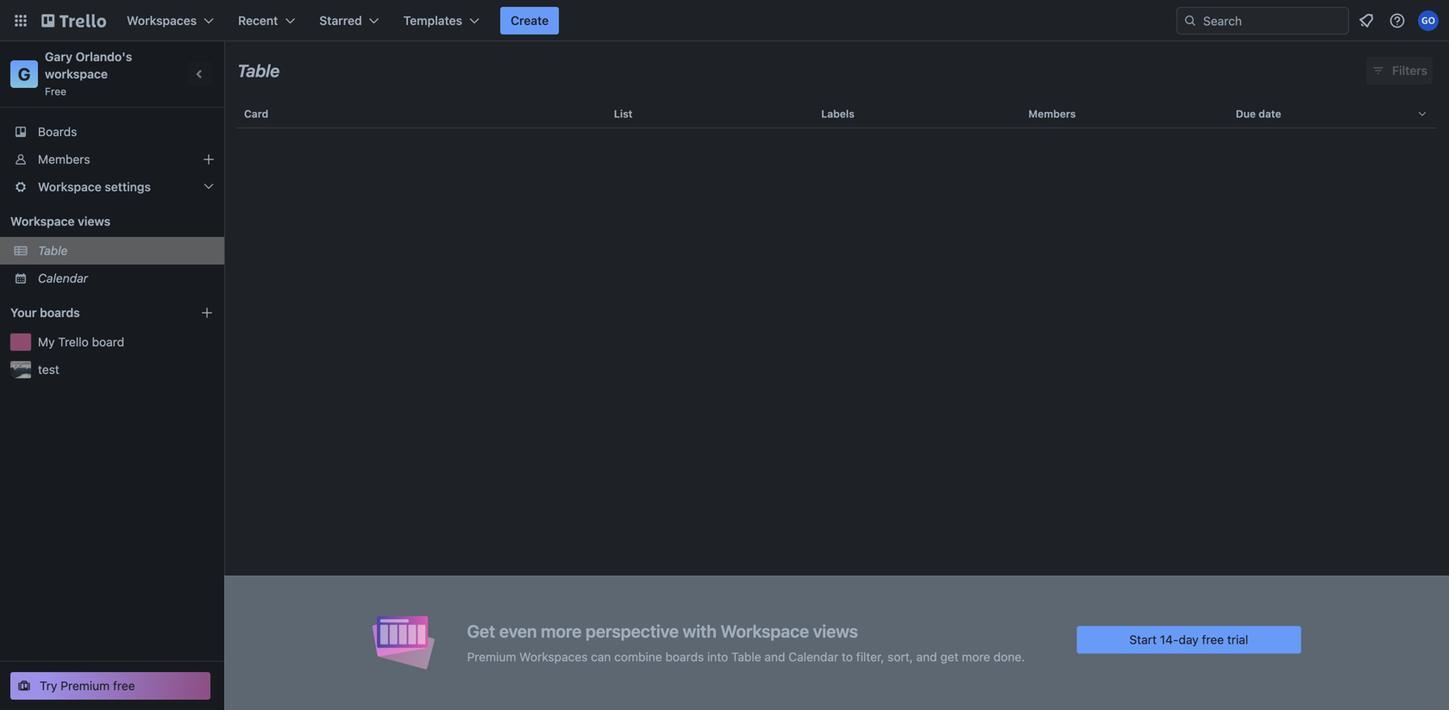 Task type: locate. For each thing, give the bounding box(es) containing it.
calendar inside the 'calendar' link
[[38, 271, 88, 286]]

and right into
[[765, 651, 786, 665]]

your boards
[[10, 306, 80, 320]]

templates button
[[393, 7, 490, 35]]

workspaces inside get even more perspective with workspace views premium workspaces can combine boards into table and calendar to filter, sort, and get more done.
[[520, 651, 588, 665]]

calendar left to
[[789, 651, 839, 665]]

0 horizontal spatial free
[[113, 679, 135, 694]]

0 vertical spatial workspaces
[[127, 13, 197, 28]]

boards up my
[[40, 306, 80, 320]]

1 horizontal spatial members
[[1029, 108, 1076, 120]]

table
[[237, 60, 280, 81], [38, 244, 68, 258], [732, 651, 761, 665]]

0 notifications image
[[1356, 10, 1377, 31]]

2 vertical spatial workspace
[[721, 622, 809, 642]]

1 vertical spatial boards
[[666, 651, 704, 665]]

calendar link
[[38, 270, 214, 287]]

try premium free button
[[10, 673, 211, 701]]

filters
[[1393, 63, 1428, 78]]

row
[[237, 93, 1437, 135]]

members
[[1029, 108, 1076, 120], [38, 152, 90, 167]]

day
[[1179, 633, 1199, 648]]

0 horizontal spatial more
[[541, 622, 582, 642]]

0 vertical spatial members
[[1029, 108, 1076, 120]]

workspaces inside dropdown button
[[127, 13, 197, 28]]

get
[[467, 622, 495, 642]]

free inside button
[[113, 679, 135, 694]]

1 vertical spatial workspace
[[10, 214, 75, 229]]

get even more perspective with workspace views premium workspaces can combine boards into table and calendar to filter, sort, and get more done.
[[467, 622, 1025, 665]]

table up card
[[237, 60, 280, 81]]

1 vertical spatial members
[[38, 152, 90, 167]]

views
[[78, 214, 110, 229], [813, 622, 858, 642]]

calendar up your boards
[[38, 271, 88, 286]]

workspaces down "even"
[[520, 651, 588, 665]]

1 horizontal spatial table
[[237, 60, 280, 81]]

0 horizontal spatial table
[[38, 244, 68, 258]]

boards inside "element"
[[40, 306, 80, 320]]

boards inside get even more perspective with workspace views premium workspaces can combine boards into table and calendar to filter, sort, and get more done.
[[666, 651, 704, 665]]

start 14-day free trial link
[[1077, 627, 1301, 654]]

0 vertical spatial free
[[1202, 633, 1224, 648]]

test link
[[38, 362, 214, 379]]

2 vertical spatial table
[[732, 651, 761, 665]]

workspace views
[[10, 214, 110, 229]]

workspace down the workspace settings
[[10, 214, 75, 229]]

workspaces up workspace navigation collapse icon
[[127, 13, 197, 28]]

0 vertical spatial boards
[[40, 306, 80, 320]]

0 horizontal spatial and
[[765, 651, 786, 665]]

members inside members link
[[38, 152, 90, 167]]

table
[[224, 93, 1450, 711]]

premium
[[467, 651, 516, 665], [61, 679, 110, 694]]

1 vertical spatial calendar
[[789, 651, 839, 665]]

boards down with
[[666, 651, 704, 665]]

views up to
[[813, 622, 858, 642]]

recent button
[[228, 7, 306, 35]]

calendar
[[38, 271, 88, 286], [789, 651, 839, 665]]

boards link
[[0, 118, 224, 146]]

0 horizontal spatial members
[[38, 152, 90, 167]]

0 horizontal spatial premium
[[61, 679, 110, 694]]

1 vertical spatial table
[[38, 244, 68, 258]]

premium inside get even more perspective with workspace views premium workspaces can combine boards into table and calendar to filter, sort, and get more done.
[[467, 651, 516, 665]]

free right day
[[1202, 633, 1224, 648]]

free right try at the left of page
[[113, 679, 135, 694]]

0 horizontal spatial workspaces
[[127, 13, 197, 28]]

premium down get
[[467, 651, 516, 665]]

1 vertical spatial views
[[813, 622, 858, 642]]

0 horizontal spatial calendar
[[38, 271, 88, 286]]

0 vertical spatial more
[[541, 622, 582, 642]]

views down the workspace settings
[[78, 214, 110, 229]]

free
[[1202, 633, 1224, 648], [113, 679, 135, 694]]

boards
[[40, 306, 80, 320], [666, 651, 704, 665]]

even
[[499, 622, 537, 642]]

orlando's
[[76, 50, 132, 64]]

views inside get even more perspective with workspace views premium workspaces can combine boards into table and calendar to filter, sort, and get more done.
[[813, 622, 858, 642]]

starred button
[[309, 7, 390, 35]]

1 horizontal spatial calendar
[[789, 651, 839, 665]]

more right get
[[962, 651, 991, 665]]

more right "even"
[[541, 622, 582, 642]]

1 vertical spatial free
[[113, 679, 135, 694]]

1 horizontal spatial and
[[917, 651, 937, 665]]

g link
[[10, 60, 38, 88]]

more
[[541, 622, 582, 642], [962, 651, 991, 665]]

1 horizontal spatial boards
[[666, 651, 704, 665]]

workspace up into
[[721, 622, 809, 642]]

starred
[[320, 13, 362, 28]]

card button
[[237, 93, 607, 135]]

row containing card
[[237, 93, 1437, 135]]

add board image
[[200, 306, 214, 320]]

boards
[[38, 125, 77, 139]]

1 vertical spatial premium
[[61, 679, 110, 694]]

members inside members button
[[1029, 108, 1076, 120]]

workspace settings button
[[0, 173, 224, 201]]

start 14-day free trial
[[1130, 633, 1249, 648]]

2 horizontal spatial table
[[732, 651, 761, 665]]

table down the workspace views
[[38, 244, 68, 258]]

table containing card
[[224, 93, 1450, 711]]

2 and from the left
[[917, 651, 937, 665]]

workspace
[[38, 180, 102, 194], [10, 214, 75, 229], [721, 622, 809, 642]]

1 horizontal spatial premium
[[467, 651, 516, 665]]

gary
[[45, 50, 72, 64]]

your boards with 2 items element
[[10, 303, 174, 324]]

list
[[614, 108, 633, 120]]

0 vertical spatial views
[[78, 214, 110, 229]]

1 vertical spatial workspaces
[[520, 651, 588, 665]]

my
[[38, 335, 55, 349]]

calendar inside get even more perspective with workspace views premium workspaces can combine boards into table and calendar to filter, sort, and get more done.
[[789, 651, 839, 665]]

primary element
[[0, 0, 1450, 41]]

and left get
[[917, 651, 937, 665]]

1 horizontal spatial free
[[1202, 633, 1224, 648]]

due
[[1236, 108, 1256, 120]]

gary orlando's workspace free
[[45, 50, 135, 97]]

gary orlando (garyorlando) image
[[1418, 10, 1439, 31]]

1 horizontal spatial workspaces
[[520, 651, 588, 665]]

0 vertical spatial calendar
[[38, 271, 88, 286]]

free
[[45, 85, 66, 97]]

table right into
[[732, 651, 761, 665]]

1 horizontal spatial views
[[813, 622, 858, 642]]

0 vertical spatial premium
[[467, 651, 516, 665]]

0 vertical spatial workspace
[[38, 180, 102, 194]]

workspace inside popup button
[[38, 180, 102, 194]]

0 horizontal spatial boards
[[40, 306, 80, 320]]

workspaces button
[[116, 7, 224, 35]]

your
[[10, 306, 37, 320]]

1 vertical spatial more
[[962, 651, 991, 665]]

and
[[765, 651, 786, 665], [917, 651, 937, 665]]

try
[[40, 679, 57, 694]]

workspaces
[[127, 13, 197, 28], [520, 651, 588, 665]]

workspace up the workspace views
[[38, 180, 102, 194]]

premium right try at the left of page
[[61, 679, 110, 694]]

workspace inside get even more perspective with workspace views premium workspaces can combine boards into table and calendar to filter, sort, and get more done.
[[721, 622, 809, 642]]



Task type: describe. For each thing, give the bounding box(es) containing it.
0 horizontal spatial views
[[78, 214, 110, 229]]

board
[[92, 335, 124, 349]]

create
[[511, 13, 549, 28]]

recent
[[238, 13, 278, 28]]

trial
[[1228, 633, 1249, 648]]

workspace
[[45, 67, 108, 81]]

Table text field
[[237, 54, 280, 87]]

members button
[[1022, 93, 1229, 135]]

perspective
[[586, 622, 679, 642]]

1 horizontal spatial more
[[962, 651, 991, 665]]

14-
[[1160, 633, 1179, 648]]

test
[[38, 363, 59, 377]]

templates
[[404, 13, 462, 28]]

my trello board
[[38, 335, 124, 349]]

to
[[842, 651, 853, 665]]

labels button
[[815, 93, 1022, 135]]

table inside get even more perspective with workspace views premium workspaces can combine boards into table and calendar to filter, sort, and get more done.
[[732, 651, 761, 665]]

start
[[1130, 633, 1157, 648]]

create button
[[500, 7, 559, 35]]

done.
[[994, 651, 1025, 665]]

Search field
[[1198, 8, 1349, 34]]

sort,
[[888, 651, 913, 665]]

workspace settings
[[38, 180, 151, 194]]

premium inside button
[[61, 679, 110, 694]]

card
[[244, 108, 268, 120]]

1 and from the left
[[765, 651, 786, 665]]

gary orlando's workspace link
[[45, 50, 135, 81]]

due date button
[[1229, 93, 1437, 135]]

into
[[707, 651, 728, 665]]

with
[[683, 622, 717, 642]]

settings
[[105, 180, 151, 194]]

table link
[[38, 242, 214, 260]]

my trello board link
[[38, 334, 214, 351]]

filter,
[[856, 651, 885, 665]]

back to home image
[[41, 7, 106, 35]]

trello
[[58, 335, 89, 349]]

filters button
[[1367, 57, 1433, 85]]

search image
[[1184, 14, 1198, 28]]

table inside "link"
[[38, 244, 68, 258]]

members link
[[0, 146, 224, 173]]

open information menu image
[[1389, 12, 1406, 29]]

workspace navigation collapse icon image
[[188, 62, 212, 86]]

workspace for workspace settings
[[38, 180, 102, 194]]

combine
[[614, 651, 662, 665]]

labels
[[821, 108, 855, 120]]

g
[[18, 64, 30, 84]]

0 vertical spatial table
[[237, 60, 280, 81]]

date
[[1259, 108, 1282, 120]]

get
[[941, 651, 959, 665]]

due date
[[1236, 108, 1282, 120]]

can
[[591, 651, 611, 665]]

list button
[[607, 93, 815, 135]]

workspace for workspace views
[[10, 214, 75, 229]]

try premium free
[[40, 679, 135, 694]]



Task type: vqa. For each thing, say whether or not it's contained in the screenshot.
the topmost More
yes



